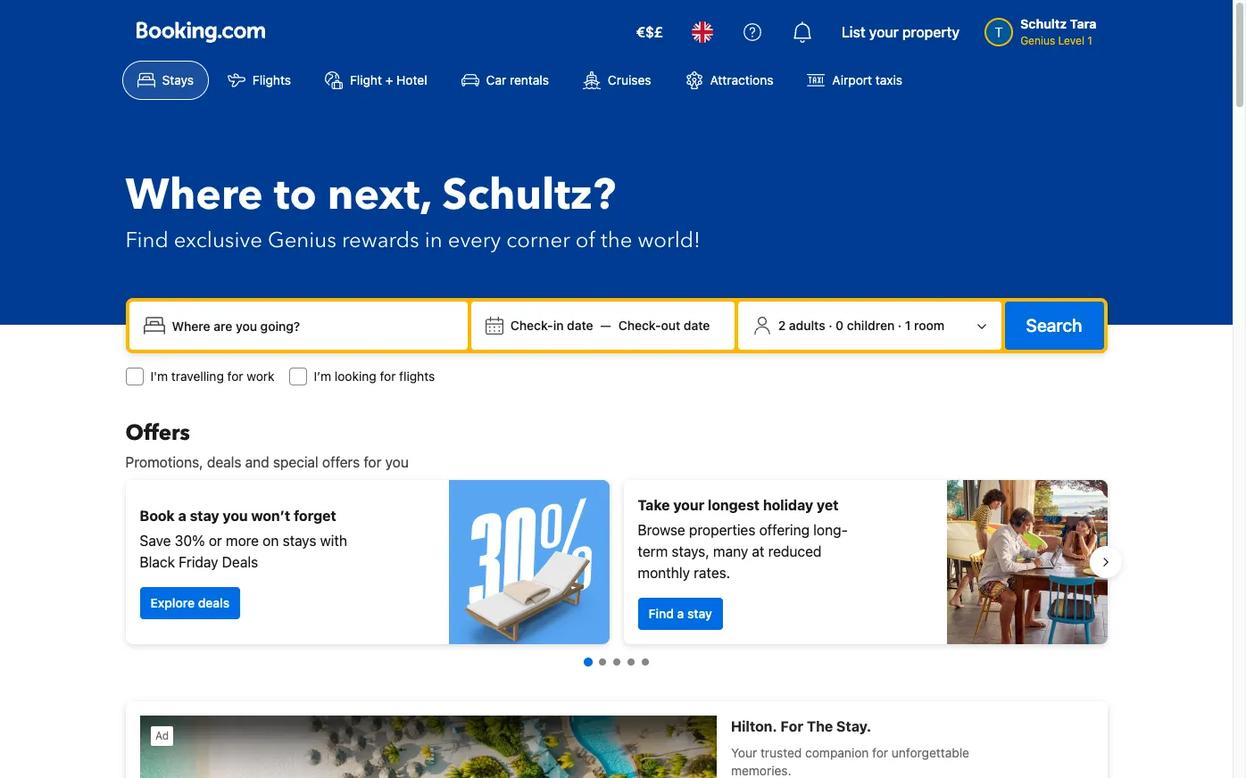 Task type: describe. For each thing, give the bounding box(es) containing it.
where to next, schultz? find exclusive genius rewards in every corner of the world!
[[125, 166, 701, 255]]

your for longest
[[673, 497, 705, 513]]

take your longest holiday yet browse properties offering long- term stays, many at reduced monthly rates.
[[638, 497, 848, 581]]

cruises
[[608, 72, 651, 87]]

every
[[448, 226, 501, 255]]

2 check- from the left
[[618, 318, 661, 333]]

tara
[[1070, 16, 1097, 31]]

browse
[[638, 522, 685, 538]]

0
[[836, 318, 844, 333]]

offering
[[759, 522, 810, 538]]

world!
[[638, 226, 701, 255]]

2 adults · 0 children · 1 room button
[[745, 309, 994, 343]]

reduced
[[768, 544, 822, 560]]

a for find
[[677, 606, 684, 621]]

car rentals link
[[446, 61, 564, 100]]

car
[[486, 72, 506, 87]]

monthly
[[638, 565, 690, 581]]

schultz tara genius level 1
[[1020, 16, 1097, 47]]

2
[[778, 318, 786, 333]]

level
[[1058, 34, 1085, 47]]

at
[[752, 544, 764, 560]]

of
[[576, 226, 596, 255]]

yet
[[817, 497, 839, 513]]

adults
[[789, 318, 825, 333]]

room
[[914, 318, 945, 333]]

booking.com image
[[136, 21, 265, 43]]

and
[[245, 454, 269, 470]]

advertisement region
[[125, 702, 1107, 778]]

attractions link
[[670, 61, 789, 100]]

rewards
[[342, 226, 419, 255]]

airport
[[832, 72, 872, 87]]

next,
[[327, 166, 431, 225]]

term
[[638, 544, 668, 560]]

airport taxis
[[832, 72, 903, 87]]

Where are you going? field
[[165, 310, 461, 342]]

book
[[140, 508, 175, 524]]

1 vertical spatial in
[[553, 318, 564, 333]]

where
[[125, 166, 263, 225]]

you inside "book a stay you won't forget save 30% or more on stays with black friday deals"
[[223, 508, 248, 524]]

€$£
[[636, 24, 663, 40]]

check-in date button
[[503, 310, 600, 342]]

rates.
[[694, 565, 730, 581]]

offers promotions, deals and special offers for you
[[125, 419, 409, 470]]

2 · from the left
[[898, 318, 902, 333]]

properties
[[689, 522, 756, 538]]

flights
[[399, 369, 435, 384]]

on
[[263, 533, 279, 549]]

explore
[[150, 595, 195, 611]]

taxis
[[876, 72, 903, 87]]

find a stay link
[[638, 598, 723, 630]]

1 inside schultz tara genius level 1
[[1088, 34, 1093, 47]]

find a stay
[[649, 606, 712, 621]]

schultz?
[[442, 166, 616, 225]]

stays
[[162, 72, 194, 87]]

stays link
[[122, 61, 209, 100]]

flights
[[253, 72, 291, 87]]

your for property
[[869, 24, 899, 40]]

explore deals link
[[140, 587, 240, 620]]

offers main content
[[111, 419, 1122, 778]]

more
[[226, 533, 259, 549]]

children
[[847, 318, 895, 333]]

+
[[385, 72, 393, 87]]

30%
[[175, 533, 205, 549]]

flights link
[[212, 61, 306, 100]]

won't
[[251, 508, 290, 524]]

take
[[638, 497, 670, 513]]

1 date from the left
[[567, 318, 593, 333]]

2 adults · 0 children · 1 room
[[778, 318, 945, 333]]

longest
[[708, 497, 760, 513]]

looking
[[335, 369, 376, 384]]

rentals
[[510, 72, 549, 87]]

exclusive
[[174, 226, 262, 255]]

holiday
[[763, 497, 813, 513]]

stay for book
[[190, 508, 219, 524]]

1 check- from the left
[[511, 318, 553, 333]]

your account menu schultz tara genius level 1 element
[[985, 8, 1104, 49]]

search
[[1026, 315, 1082, 336]]

to
[[274, 166, 317, 225]]



Task type: locate. For each thing, give the bounding box(es) containing it.
in left —
[[553, 318, 564, 333]]

explore deals
[[150, 595, 230, 611]]

—
[[600, 318, 611, 333]]

check- left —
[[511, 318, 553, 333]]

find inside offers main content
[[649, 606, 674, 621]]

find inside where to next, schultz? find exclusive genius rewards in every corner of the world!
[[125, 226, 169, 255]]

list your property link
[[831, 11, 970, 54]]

flight + hotel link
[[310, 61, 442, 100]]

0 vertical spatial a
[[178, 508, 186, 524]]

·
[[829, 318, 832, 333], [898, 318, 902, 333]]

check-
[[511, 318, 553, 333], [618, 318, 661, 333]]

long-
[[813, 522, 848, 538]]

1 horizontal spatial in
[[553, 318, 564, 333]]

forget
[[294, 508, 336, 524]]

0 horizontal spatial in
[[425, 226, 442, 255]]

you up more
[[223, 508, 248, 524]]

0 vertical spatial your
[[869, 24, 899, 40]]

work
[[247, 369, 275, 384]]

hotel
[[396, 72, 427, 87]]

your right the 'take'
[[673, 497, 705, 513]]

· right children
[[898, 318, 902, 333]]

the
[[601, 226, 632, 255]]

search button
[[1005, 302, 1104, 350]]

check- right —
[[618, 318, 661, 333]]

1 horizontal spatial a
[[677, 606, 684, 621]]

0 horizontal spatial a
[[178, 508, 186, 524]]

1 horizontal spatial genius
[[1020, 34, 1055, 47]]

a
[[178, 508, 186, 524], [677, 606, 684, 621]]

for for work
[[227, 369, 243, 384]]

1 vertical spatial 1
[[905, 318, 911, 333]]

region containing take your longest holiday yet
[[111, 473, 1122, 652]]

1 horizontal spatial stay
[[687, 606, 712, 621]]

date
[[567, 318, 593, 333], [684, 318, 710, 333]]

or
[[209, 533, 222, 549]]

0 vertical spatial find
[[125, 226, 169, 255]]

1 horizontal spatial you
[[385, 454, 409, 470]]

a for book
[[178, 508, 186, 524]]

2 date from the left
[[684, 318, 710, 333]]

€$£ button
[[625, 11, 674, 54]]

book a stay you won't forget save 30% or more on stays with black friday deals
[[140, 508, 347, 570]]

genius down "to"
[[268, 226, 336, 255]]

0 vertical spatial deals
[[207, 454, 241, 470]]

0 horizontal spatial your
[[673, 497, 705, 513]]

promotions,
[[125, 454, 203, 470]]

1 vertical spatial stay
[[687, 606, 712, 621]]

offers
[[125, 419, 190, 448]]

0 horizontal spatial stay
[[190, 508, 219, 524]]

search for black friday deals on stays image
[[449, 480, 609, 645]]

1 left room
[[905, 318, 911, 333]]

for inside offers promotions, deals and special offers for you
[[364, 454, 382, 470]]

many
[[713, 544, 748, 560]]

a inside "book a stay you won't forget save 30% or more on stays with black friday deals"
[[178, 508, 186, 524]]

check-in date — check-out date
[[511, 318, 710, 333]]

1 vertical spatial deals
[[198, 595, 230, 611]]

0 vertical spatial in
[[425, 226, 442, 255]]

list your property
[[842, 24, 960, 40]]

· left 0 on the top right of page
[[829, 318, 832, 333]]

take your longest holiday yet image
[[947, 480, 1107, 645]]

flight
[[350, 72, 382, 87]]

your
[[869, 24, 899, 40], [673, 497, 705, 513]]

1 vertical spatial find
[[649, 606, 674, 621]]

your right list
[[869, 24, 899, 40]]

save
[[140, 533, 171, 549]]

i'm travelling for work
[[150, 369, 275, 384]]

1
[[1088, 34, 1093, 47], [905, 318, 911, 333]]

you
[[385, 454, 409, 470], [223, 508, 248, 524]]

stay for find
[[687, 606, 712, 621]]

0 horizontal spatial date
[[567, 318, 593, 333]]

for right offers
[[364, 454, 382, 470]]

a down monthly
[[677, 606, 684, 621]]

black
[[140, 554, 175, 570]]

1 inside button
[[905, 318, 911, 333]]

1 vertical spatial you
[[223, 508, 248, 524]]

0 vertical spatial 1
[[1088, 34, 1093, 47]]

for for flights
[[380, 369, 396, 384]]

deals right explore
[[198, 595, 230, 611]]

flight + hotel
[[350, 72, 427, 87]]

i'm looking for flights
[[314, 369, 435, 384]]

1 down 'tara'
[[1088, 34, 1093, 47]]

1 vertical spatial genius
[[268, 226, 336, 255]]

in
[[425, 226, 442, 255], [553, 318, 564, 333]]

i'm
[[314, 369, 331, 384]]

for left the flights
[[380, 369, 396, 384]]

stays,
[[672, 544, 709, 560]]

0 horizontal spatial ·
[[829, 318, 832, 333]]

genius
[[1020, 34, 1055, 47], [268, 226, 336, 255]]

offers
[[322, 454, 360, 470]]

0 horizontal spatial 1
[[905, 318, 911, 333]]

find down monthly
[[649, 606, 674, 621]]

0 horizontal spatial genius
[[268, 226, 336, 255]]

0 vertical spatial stay
[[190, 508, 219, 524]]

you right offers
[[385, 454, 409, 470]]

0 horizontal spatial find
[[125, 226, 169, 255]]

1 horizontal spatial date
[[684, 318, 710, 333]]

for
[[227, 369, 243, 384], [380, 369, 396, 384], [364, 454, 382, 470]]

corner
[[506, 226, 570, 255]]

deals
[[207, 454, 241, 470], [198, 595, 230, 611]]

region
[[111, 473, 1122, 652]]

1 horizontal spatial your
[[869, 24, 899, 40]]

in inside where to next, schultz? find exclusive genius rewards in every corner of the world!
[[425, 226, 442, 255]]

car rentals
[[486, 72, 549, 87]]

check-out date button
[[611, 310, 717, 342]]

with
[[320, 533, 347, 549]]

find down where
[[125, 226, 169, 255]]

property
[[902, 24, 960, 40]]

date left —
[[567, 318, 593, 333]]

1 vertical spatial your
[[673, 497, 705, 513]]

stay up the or
[[190, 508, 219, 524]]

1 horizontal spatial find
[[649, 606, 674, 621]]

1 horizontal spatial ·
[[898, 318, 902, 333]]

genius inside schultz tara genius level 1
[[1020, 34, 1055, 47]]

progress bar
[[583, 658, 649, 667]]

for left the work
[[227, 369, 243, 384]]

you inside offers promotions, deals and special offers for you
[[385, 454, 409, 470]]

1 horizontal spatial 1
[[1088, 34, 1093, 47]]

1 horizontal spatial check-
[[618, 318, 661, 333]]

genius inside where to next, schultz? find exclusive genius rewards in every corner of the world!
[[268, 226, 336, 255]]

i'm
[[150, 369, 168, 384]]

list
[[842, 24, 866, 40]]

your inside the take your longest holiday yet browse properties offering long- term stays, many at reduced monthly rates.
[[673, 497, 705, 513]]

0 horizontal spatial you
[[223, 508, 248, 524]]

stays
[[283, 533, 316, 549]]

travelling
[[171, 369, 224, 384]]

a right book
[[178, 508, 186, 524]]

1 · from the left
[[829, 318, 832, 333]]

0 vertical spatial you
[[385, 454, 409, 470]]

out
[[661, 318, 680, 333]]

0 vertical spatial genius
[[1020, 34, 1055, 47]]

stay
[[190, 508, 219, 524], [687, 606, 712, 621]]

your inside 'link'
[[869, 24, 899, 40]]

friday
[[179, 554, 218, 570]]

deals left and
[[207, 454, 241, 470]]

0 horizontal spatial check-
[[511, 318, 553, 333]]

in left every in the top of the page
[[425, 226, 442, 255]]

special
[[273, 454, 318, 470]]

attractions
[[710, 72, 773, 87]]

1 vertical spatial a
[[677, 606, 684, 621]]

deals inside offers promotions, deals and special offers for you
[[207, 454, 241, 470]]

airport taxis link
[[792, 61, 918, 100]]

stay down the rates.
[[687, 606, 712, 621]]

date right out on the right
[[684, 318, 710, 333]]

deals inside region
[[198, 595, 230, 611]]

progress bar inside offers main content
[[583, 658, 649, 667]]

stay inside "book a stay you won't forget save 30% or more on stays with black friday deals"
[[190, 508, 219, 524]]

deals
[[222, 554, 258, 570]]

genius down schultz
[[1020, 34, 1055, 47]]



Task type: vqa. For each thing, say whether or not it's contained in the screenshot.
forget
yes



